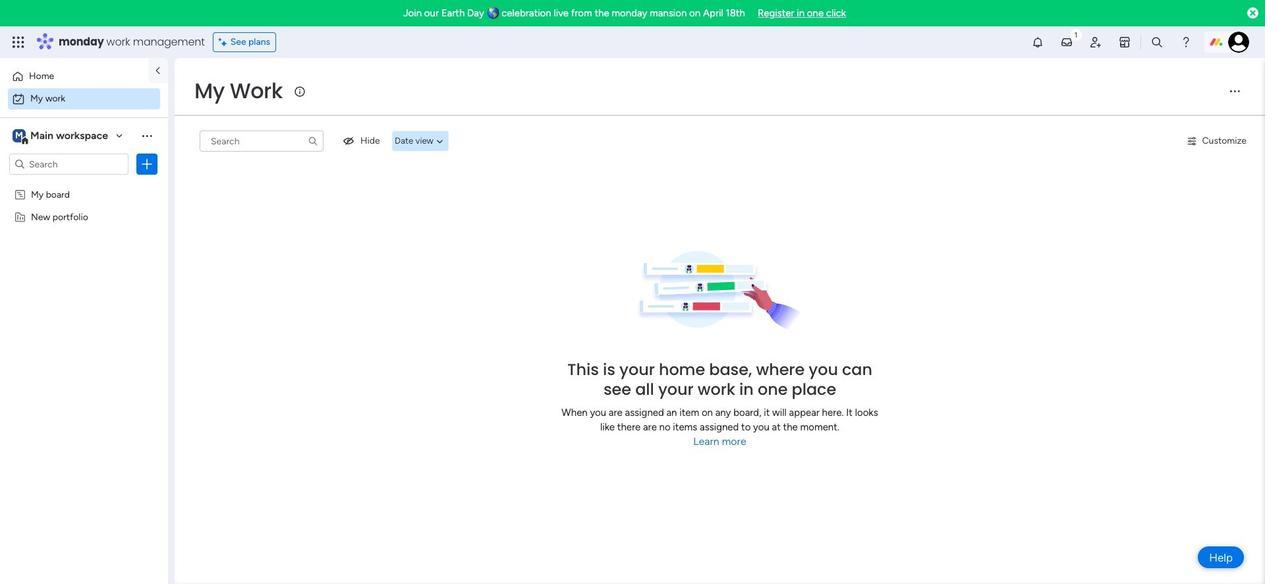Task type: vqa. For each thing, say whether or not it's contained in the screenshot.
LANGUAGE AND REGION link
no



Task type: locate. For each thing, give the bounding box(es) containing it.
list box
[[0, 180, 168, 406]]

option
[[8, 66, 140, 87], [8, 88, 160, 109], [0, 182, 168, 185]]

None search field
[[200, 131, 324, 152]]

Search in workspace field
[[28, 157, 110, 172]]

menu image
[[1229, 84, 1242, 98]]

welcome to my work feature image image
[[637, 251, 803, 331]]

0 vertical spatial option
[[8, 66, 140, 87]]

see plans image
[[219, 35, 231, 49]]

workspace image
[[13, 129, 26, 143]]

notifications image
[[1032, 36, 1045, 49]]



Task type: describe. For each thing, give the bounding box(es) containing it.
search image
[[308, 136, 318, 146]]

invite members image
[[1090, 36, 1103, 49]]

Filter dashboard by text search field
[[200, 131, 324, 152]]

select product image
[[12, 36, 25, 49]]

options image
[[140, 158, 154, 171]]

search everything image
[[1151, 36, 1164, 49]]

workspace options image
[[140, 129, 154, 142]]

2 vertical spatial option
[[0, 182, 168, 185]]

help image
[[1180, 36, 1193, 49]]

update feed image
[[1061, 36, 1074, 49]]

1 image
[[1070, 27, 1082, 42]]

monday marketplace image
[[1119, 36, 1132, 49]]

jacob simon image
[[1229, 32, 1250, 53]]

workspace selection element
[[13, 128, 110, 145]]

1 vertical spatial option
[[8, 88, 160, 109]]



